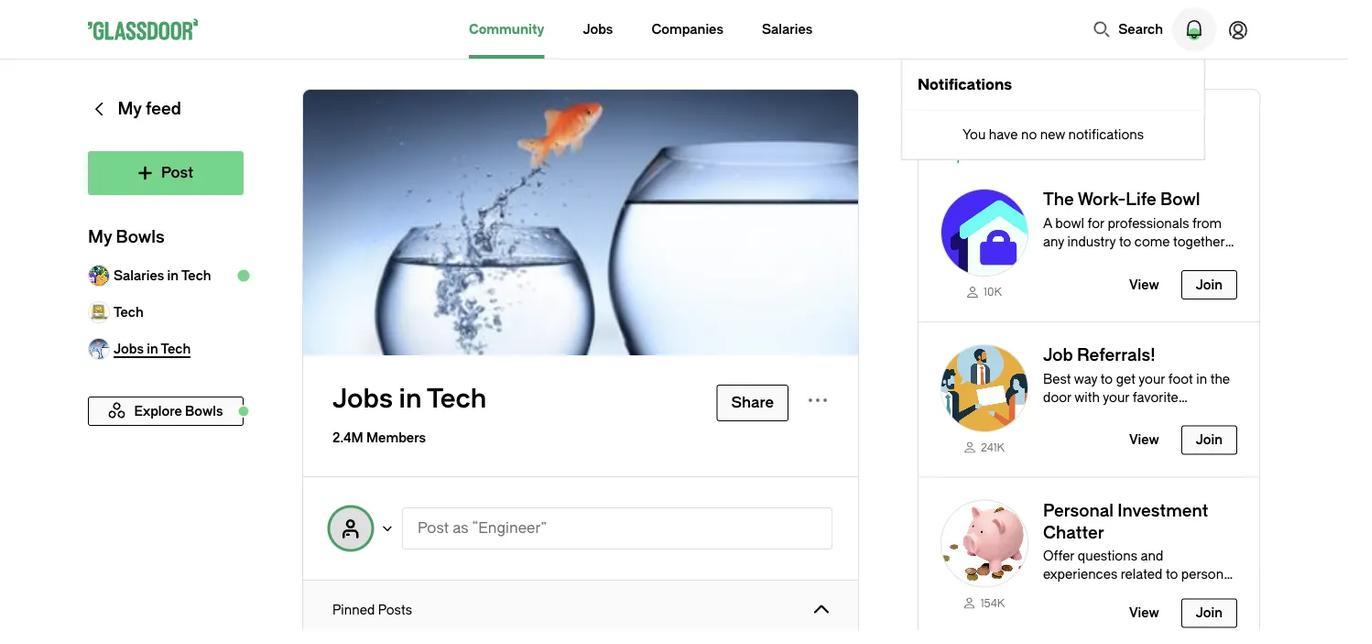 Task type: vqa. For each thing, say whether or not it's contained in the screenshot.
top comments
no



Task type: locate. For each thing, give the bounding box(es) containing it.
0 vertical spatial to
[[1119, 234, 1132, 249]]

salaries for salaries in tech
[[114, 268, 164, 283]]

image for bowl image
[[941, 189, 1029, 277], [941, 344, 1029, 432], [941, 500, 1029, 588]]

my bowls
[[88, 228, 165, 247]]

search button
[[1084, 11, 1172, 48]]

new
[[1040, 127, 1065, 142]]

companies
[[652, 22, 724, 37]]

and
[[1043, 252, 1066, 267], [1141, 549, 1164, 564], [1092, 585, 1115, 600]]

1 vertical spatial tech
[[114, 305, 144, 320]]

0 horizontal spatial and
[[1043, 252, 1066, 267]]

offer
[[1043, 549, 1075, 564]]

in for salaries
[[167, 268, 179, 283]]

for
[[1027, 112, 1056, 137], [1088, 216, 1105, 231]]

0 horizontal spatial tech
[[114, 305, 144, 320]]

experiences
[[1043, 567, 1118, 582]]

my feed
[[118, 99, 181, 119]]

salaries for salaries
[[762, 22, 813, 37]]

1 vertical spatial image for bowl image
[[941, 344, 1029, 432]]

0 vertical spatial jobs
[[583, 22, 613, 37]]

1 vertical spatial my
[[88, 228, 112, 247]]

the work-life bowl a bowl for professionals from any industry to come together and discuss the day-to-day happenings of work-life.
[[1043, 190, 1225, 286]]

in up the tech link
[[167, 268, 179, 283]]

to up the
[[1119, 234, 1132, 249]]

jobs up 2.4m
[[333, 384, 393, 414]]

day-
[[1141, 252, 1169, 267]]

community
[[469, 22, 544, 37]]

2 vertical spatial tech
[[427, 384, 487, 414]]

1 horizontal spatial salaries
[[762, 22, 813, 37]]

0 horizontal spatial in
[[167, 268, 179, 283]]

image for bowl image for the work-life bowl
[[941, 189, 1029, 277]]

the
[[1119, 252, 1138, 267]]

search
[[1119, 22, 1163, 37]]

work-
[[1133, 271, 1168, 286]]

companies link
[[652, 0, 724, 59]]

bowls down no
[[1011, 148, 1048, 163]]

2 horizontal spatial and
[[1141, 549, 1164, 564]]

1 horizontal spatial jobs
[[583, 22, 613, 37]]

and down experiences on the bottom right of page
[[1092, 585, 1115, 600]]

0 horizontal spatial to
[[1119, 234, 1132, 249]]

to-
[[1169, 252, 1188, 267]]

and down any
[[1043, 252, 1066, 267]]

feed
[[146, 99, 181, 119]]

you have no new notifications
[[963, 127, 1144, 142]]

from
[[1193, 216, 1222, 231]]

my
[[118, 99, 142, 119], [88, 228, 112, 247]]

together
[[1173, 234, 1225, 249]]

to up "investments"
[[1166, 567, 1178, 582]]

jobs for jobs
[[583, 22, 613, 37]]

tech for salaries in tech
[[181, 268, 211, 283]]

jobs
[[583, 22, 613, 37], [333, 384, 393, 414]]

happenings
[[1043, 271, 1114, 286]]

bowls up salaries in tech
[[116, 228, 165, 247]]

to
[[1119, 234, 1132, 249], [1166, 567, 1178, 582]]

day
[[1188, 252, 1209, 267]]

have
[[989, 127, 1018, 142]]

image for bowl image up 10k link
[[941, 189, 1029, 277]]

0 vertical spatial my
[[118, 99, 142, 119]]

0 horizontal spatial bowls
[[116, 228, 165, 247]]

finance
[[1043, 585, 1089, 600]]

2 vertical spatial and
[[1092, 585, 1115, 600]]

for up industry
[[1088, 216, 1105, 231]]

0 vertical spatial for
[[1027, 112, 1056, 137]]

1 horizontal spatial for
[[1088, 216, 1105, 231]]

0 horizontal spatial my
[[88, 228, 112, 247]]

personal
[[1043, 501, 1114, 520]]

1 horizontal spatial to
[[1166, 567, 1178, 582]]

bowl
[[1161, 190, 1200, 209]]

tech
[[181, 268, 211, 283], [114, 305, 144, 320], [427, 384, 487, 414]]

0 vertical spatial in
[[167, 268, 179, 283]]

members
[[366, 430, 426, 445]]

salaries in tech link
[[88, 257, 244, 294]]

bowls
[[1011, 148, 1048, 163], [116, 228, 165, 247]]

in up members
[[399, 384, 422, 414]]

154k
[[981, 597, 1005, 609]]

154k link
[[941, 595, 1029, 610]]

1 vertical spatial jobs
[[333, 384, 393, 414]]

bowls™ for you
[[941, 112, 1100, 137]]

investments
[[1118, 585, 1192, 600]]

a
[[1043, 216, 1052, 231]]

of
[[1118, 271, 1130, 286]]

2 image for bowl image from the top
[[941, 344, 1029, 432]]

you
[[1061, 112, 1100, 137]]

2 vertical spatial image for bowl image
[[941, 500, 1029, 588]]

my left feed
[[118, 99, 142, 119]]

0 vertical spatial tech
[[181, 268, 211, 283]]

for left you
[[1027, 112, 1056, 137]]

post as "engineer"
[[418, 520, 547, 537]]

salaries link
[[762, 0, 813, 59]]

my inside my feed link
[[118, 99, 142, 119]]

image for bowl image up 154k link
[[941, 500, 1029, 588]]

1 image for bowl image from the top
[[941, 189, 1029, 277]]

to inside personal investment chatter offer questions and experiences related to personal finance and investments
[[1166, 567, 1178, 582]]

1 vertical spatial to
[[1166, 567, 1178, 582]]

my up salaries in tech link
[[88, 228, 112, 247]]

2.4m members
[[333, 430, 426, 445]]

and up related
[[1141, 549, 1164, 564]]

1 vertical spatial for
[[1088, 216, 1105, 231]]

1 horizontal spatial and
[[1092, 585, 1115, 600]]

pinned posts
[[333, 602, 412, 617]]

salaries
[[762, 22, 813, 37], [114, 268, 164, 283]]

pinned
[[333, 602, 375, 617]]

1 horizontal spatial in
[[399, 384, 422, 414]]

investment
[[1118, 501, 1209, 520]]

no
[[1021, 127, 1037, 142]]

10k
[[984, 286, 1002, 298]]

1 vertical spatial in
[[399, 384, 422, 414]]

0 vertical spatial salaries
[[762, 22, 813, 37]]

2 horizontal spatial tech
[[427, 384, 487, 414]]

0 horizontal spatial jobs
[[333, 384, 393, 414]]

3 image for bowl image from the top
[[941, 500, 1029, 588]]

salaries in tech
[[114, 268, 211, 283]]

jobs left companies
[[583, 22, 613, 37]]

jobs in tech
[[333, 384, 487, 414]]

image for bowl image up 241k link
[[941, 344, 1029, 432]]

in
[[167, 268, 179, 283], [399, 384, 422, 414]]

0 vertical spatial image for bowl image
[[941, 189, 1029, 277]]

1 vertical spatial salaries
[[114, 268, 164, 283]]

image for bowl image for personal investment chatter
[[941, 500, 1029, 588]]

1 horizontal spatial bowls
[[1011, 148, 1048, 163]]

tech for jobs in tech
[[427, 384, 487, 414]]

as
[[453, 520, 469, 537]]

1 horizontal spatial my
[[118, 99, 142, 119]]

any
[[1043, 234, 1064, 249]]

241k link
[[941, 439, 1029, 455]]

0 vertical spatial and
[[1043, 252, 1066, 267]]

1 horizontal spatial tech
[[181, 268, 211, 283]]

0 horizontal spatial salaries
[[114, 268, 164, 283]]



Task type: describe. For each thing, give the bounding box(es) containing it.
explore all bowls link
[[941, 145, 1259, 167]]

post
[[418, 520, 449, 537]]

jobs link
[[583, 0, 613, 59]]

1 vertical spatial and
[[1141, 549, 1164, 564]]

the
[[1043, 190, 1074, 209]]

explore
[[941, 148, 989, 163]]

chatter
[[1043, 523, 1104, 542]]

tech link
[[88, 294, 244, 331]]

related
[[1121, 567, 1163, 582]]

job
[[1043, 346, 1073, 365]]

all
[[991, 148, 1008, 163]]

industry
[[1068, 234, 1116, 249]]

to inside the work-life bowl a bowl for professionals from any industry to come together and discuss the day-to-day happenings of work-life.
[[1119, 234, 1132, 249]]

"engineer"
[[472, 520, 547, 537]]

2.4m
[[333, 430, 363, 445]]

bowls™
[[941, 112, 1021, 137]]

life
[[1126, 190, 1157, 209]]

notifications
[[918, 76, 1012, 93]]

for inside the work-life bowl a bowl for professionals from any industry to come together and discuss the day-to-day happenings of work-life.
[[1088, 216, 1105, 231]]

questions
[[1078, 549, 1138, 564]]

explore all bowls
[[941, 148, 1048, 163]]

job referrals!
[[1043, 346, 1156, 365]]

241k
[[981, 441, 1005, 454]]

bowl
[[1055, 216, 1084, 231]]

and inside the work-life bowl a bowl for professionals from any industry to come together and discuss the day-to-day happenings of work-life.
[[1043, 252, 1066, 267]]

1 vertical spatial bowls
[[116, 228, 165, 247]]

community link
[[469, 0, 544, 59]]

life.
[[1168, 271, 1190, 286]]

discuss
[[1069, 252, 1115, 267]]

work-
[[1078, 190, 1126, 209]]

come
[[1135, 234, 1170, 249]]

toogle identity image
[[329, 507, 373, 551]]

jobs for jobs in tech
[[333, 384, 393, 414]]

in for jobs
[[399, 384, 422, 414]]

0 horizontal spatial for
[[1027, 112, 1056, 137]]

notifications
[[1069, 127, 1144, 142]]

personal
[[1181, 567, 1234, 582]]

my for my feed
[[118, 99, 142, 119]]

posts
[[378, 602, 412, 617]]

0 vertical spatial bowls
[[1011, 148, 1048, 163]]

you
[[963, 127, 986, 142]]

post as "engineer" button
[[402, 507, 833, 550]]

personal investment chatter offer questions and experiences related to personal finance and investments
[[1043, 501, 1234, 600]]

my for my bowls
[[88, 228, 112, 247]]

image for bowl image for job referrals!
[[941, 344, 1029, 432]]

my feed link
[[88, 89, 244, 151]]

referrals!
[[1077, 346, 1156, 365]]

professionals
[[1108, 216, 1189, 231]]

10k link
[[941, 284, 1029, 299]]



